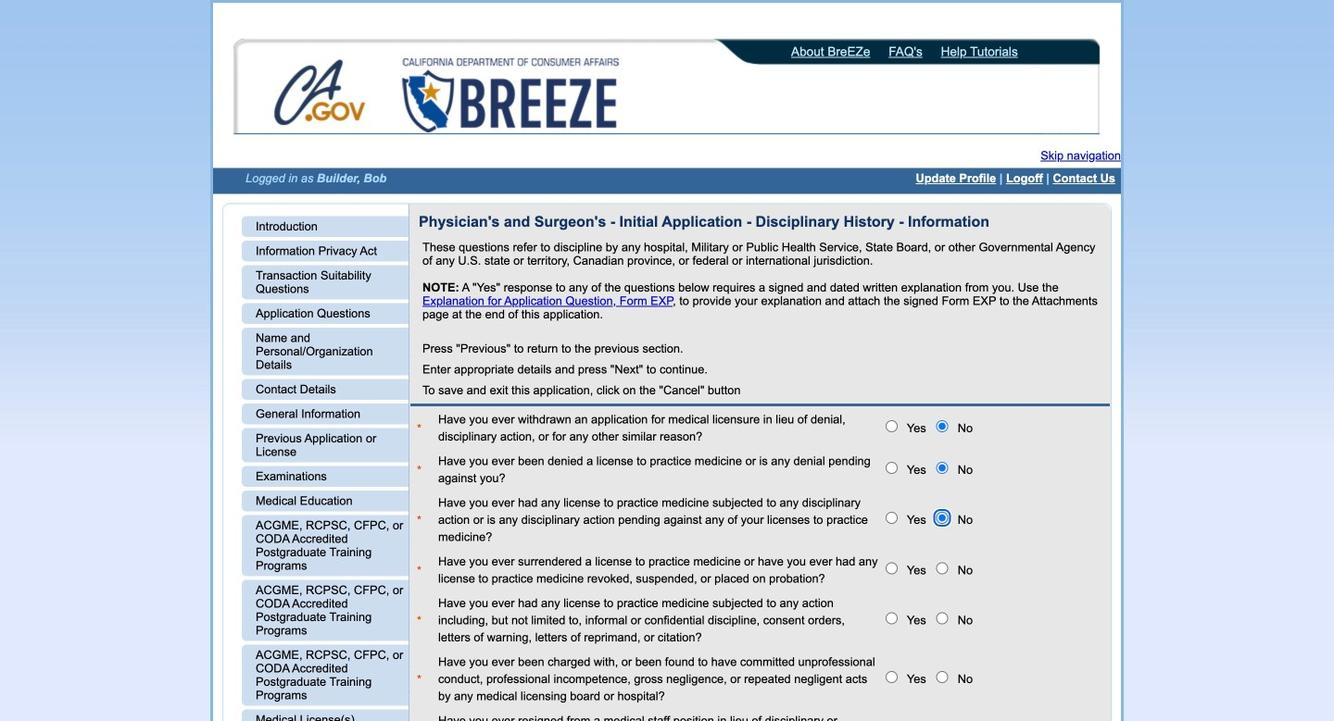 Task type: vqa. For each thing, say whether or not it's contained in the screenshot.
  radio
yes



Task type: describe. For each thing, give the bounding box(es) containing it.
ca.gov image
[[273, 58, 368, 131]]

state of california breeze image
[[398, 58, 623, 133]]



Task type: locate. For each thing, give the bounding box(es) containing it.
  radio
[[937, 420, 949, 433], [886, 462, 898, 474], [937, 462, 949, 474], [886, 512, 898, 525], [886, 613, 898, 625], [937, 613, 949, 625], [886, 672, 898, 684]]

  radio
[[886, 420, 898, 433], [937, 512, 949, 525], [886, 563, 898, 575], [937, 563, 949, 575], [937, 672, 949, 684]]



